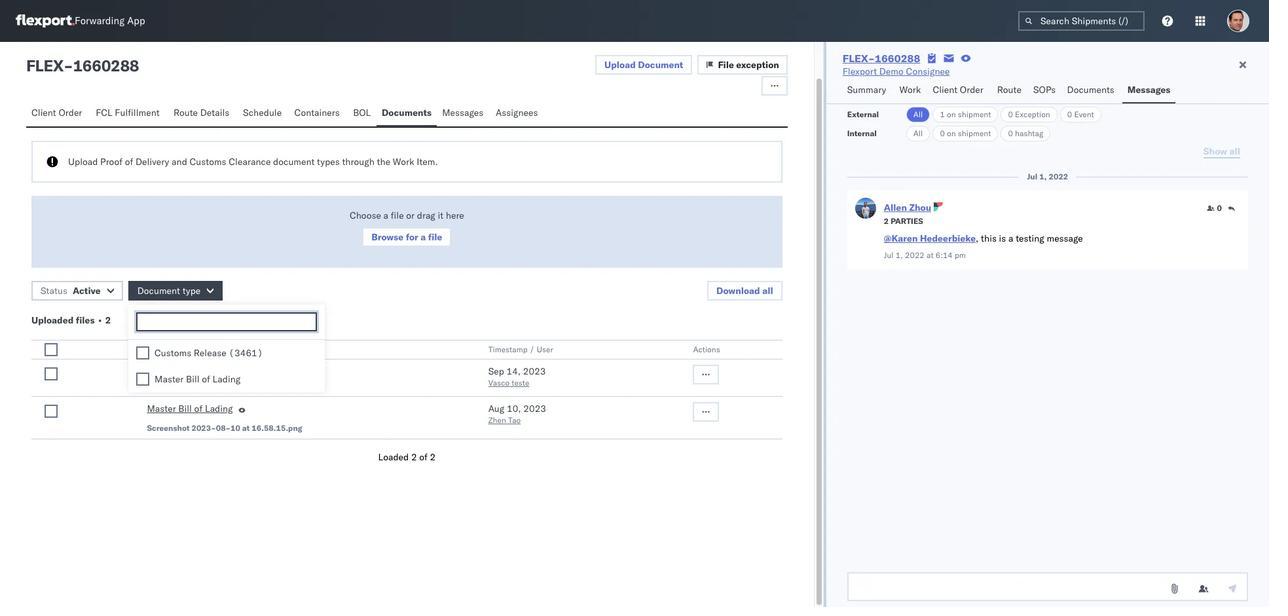 Task type: locate. For each thing, give the bounding box(es) containing it.
1 horizontal spatial a
[[421, 231, 426, 243]]

2022 inside @karen hedeerbieke , this is a testing message jul 1, 2022 at 6:14 pm
[[905, 250, 925, 260]]

all down 'work' "button"
[[914, 128, 923, 138]]

of right proof
[[125, 156, 133, 168]]

work right "the"
[[393, 156, 414, 168]]

1, down @karen
[[896, 250, 903, 260]]

customs for customs release (3461) screenshot 2023-09-13 at 9.11.30 am.png
[[147, 366, 184, 377]]

1 horizontal spatial file
[[428, 231, 443, 243]]

1 shipment from the top
[[958, 109, 991, 119]]

all
[[914, 109, 923, 119], [914, 128, 923, 138]]

customs up customs release (3461) "link"
[[155, 347, 191, 359]]

/ left user
[[530, 345, 535, 354]]

all button
[[907, 107, 931, 123], [907, 126, 931, 142]]

proof
[[100, 156, 123, 168]]

master down customs release (3461) "link"
[[147, 403, 176, 415]]

None checkbox
[[45, 368, 58, 381], [45, 405, 58, 418], [45, 368, 58, 381], [45, 405, 58, 418]]

0 horizontal spatial documents button
[[377, 101, 437, 126]]

client order button left fcl on the top of the page
[[26, 101, 91, 126]]

0 horizontal spatial client order
[[31, 107, 82, 119]]

0 horizontal spatial upload
[[68, 156, 98, 168]]

order left fcl on the top of the page
[[59, 107, 82, 119]]

1 vertical spatial all
[[914, 128, 923, 138]]

2023 inside 'sep 14, 2023 vasco teste'
[[523, 366, 546, 377]]

documents button up event at the top of the page
[[1062, 78, 1123, 104]]

documents button right bol
[[377, 101, 437, 126]]

upload inside button
[[605, 59, 636, 71]]

all button left 1
[[907, 107, 931, 123]]

all button down 'work' "button"
[[907, 126, 931, 142]]

/
[[207, 345, 212, 354], [530, 345, 535, 354]]

type
[[183, 285, 201, 297]]

1 vertical spatial jul
[[884, 250, 894, 260]]

0 event
[[1068, 109, 1095, 119]]

file
[[391, 210, 404, 221], [428, 231, 443, 243]]

assignees button
[[491, 101, 546, 126]]

1 vertical spatial customs
[[155, 347, 191, 359]]

containers
[[294, 107, 340, 119]]

all for 1
[[914, 109, 923, 119]]

on right 1
[[947, 109, 956, 119]]

0 vertical spatial documents
[[1067, 84, 1115, 96]]

1660288 up flexport demo consignee
[[875, 52, 921, 65]]

0 horizontal spatial 1660288
[[73, 56, 139, 75]]

1 vertical spatial screenshot
[[147, 423, 190, 433]]

2 screenshot from the top
[[147, 423, 190, 433]]

item.
[[417, 156, 438, 168]]

1 on from the top
[[947, 109, 956, 119]]

shipment
[[958, 109, 991, 119], [958, 128, 991, 138]]

master up master bill of lading link
[[155, 373, 184, 385]]

customs for customs release (3461)
[[155, 347, 191, 359]]

screenshot
[[147, 381, 190, 390], [147, 423, 190, 433]]

1 vertical spatial all button
[[907, 126, 931, 142]]

fulfillment
[[115, 107, 160, 119]]

teste
[[512, 378, 530, 388]]

file down the it
[[428, 231, 443, 243]]

release up customs release (3461) "link"
[[194, 347, 226, 359]]

(3461) inside list box
[[229, 347, 263, 359]]

0 vertical spatial all
[[914, 109, 923, 119]]

2023 inside aug 10, 2023 zhen tao
[[524, 403, 546, 415]]

sops
[[1034, 84, 1056, 96]]

(3461) up 13
[[221, 366, 255, 377]]

documents
[[1067, 84, 1115, 96], [382, 107, 432, 119]]

screenshot 2023-08-10 at 16.58.15.png
[[147, 423, 302, 433]]

1 vertical spatial at
[[242, 381, 250, 390]]

it
[[438, 210, 444, 221]]

,
[[976, 233, 979, 244]]

work inside "button"
[[900, 84, 921, 96]]

work down flexport demo consignee link
[[900, 84, 921, 96]]

bill down type
[[186, 373, 200, 385]]

and
[[172, 156, 187, 168]]

0 vertical spatial 2023-
[[192, 381, 216, 390]]

a
[[384, 210, 389, 221], [421, 231, 426, 243], [1009, 233, 1014, 244]]

0 vertical spatial on
[[947, 109, 956, 119]]

2022 up message
[[1049, 172, 1069, 181]]

1660288 down forwarding app
[[73, 56, 139, 75]]

flex-1660288
[[843, 52, 921, 65]]

2023 up teste
[[523, 366, 546, 377]]

bill down customs release (3461) "link"
[[178, 403, 192, 415]]

0 vertical spatial screenshot
[[147, 381, 190, 390]]

2022 down @karen
[[905, 250, 925, 260]]

route inside button
[[174, 107, 198, 119]]

customs release (3461) screenshot 2023-09-13 at 9.11.30 am.png
[[147, 366, 312, 390]]

at left the 6:14
[[927, 250, 934, 260]]

Search Shipments (/) text field
[[1019, 11, 1145, 31]]

customs right and on the left
[[190, 156, 226, 168]]

0 for 0 exception
[[1008, 109, 1013, 119]]

allen zhou button
[[884, 202, 932, 214]]

documents for rightmost documents button
[[1067, 84, 1115, 96]]

1
[[940, 109, 945, 119]]

2023- down master bill of lading link
[[192, 423, 216, 433]]

0 horizontal spatial route
[[174, 107, 198, 119]]

1 vertical spatial file
[[428, 231, 443, 243]]

upload
[[605, 59, 636, 71], [68, 156, 98, 168]]

flexport. image
[[16, 14, 75, 28]]

2 shipment from the top
[[958, 128, 991, 138]]

forwarding app
[[75, 15, 145, 27]]

customs down document type / filename
[[147, 366, 184, 377]]

shipment down 1 on shipment
[[958, 128, 991, 138]]

order
[[960, 84, 984, 96], [59, 107, 82, 119]]

1 2023- from the top
[[192, 381, 216, 390]]

1 horizontal spatial client
[[933, 84, 958, 96]]

at right the 10
[[242, 423, 250, 433]]

0 horizontal spatial 1,
[[896, 250, 903, 260]]

0 vertical spatial bill
[[186, 373, 200, 385]]

0 vertical spatial client
[[933, 84, 958, 96]]

lading
[[213, 373, 241, 385], [205, 403, 233, 415]]

1 vertical spatial client order
[[31, 107, 82, 119]]

jul down @karen
[[884, 250, 894, 260]]

None text field
[[141, 317, 316, 328], [848, 573, 1249, 601], [141, 317, 316, 328], [848, 573, 1249, 601]]

external
[[848, 109, 879, 119]]

route
[[998, 84, 1022, 96], [174, 107, 198, 119]]

1 vertical spatial shipment
[[958, 128, 991, 138]]

documents up event at the top of the page
[[1067, 84, 1115, 96]]

0 horizontal spatial /
[[207, 345, 212, 354]]

client order button
[[928, 78, 992, 104], [26, 101, 91, 126]]

1 vertical spatial 1,
[[896, 250, 903, 260]]

exception
[[1015, 109, 1051, 119]]

release down customs release (3461)
[[186, 366, 219, 377]]

documents button
[[1062, 78, 1123, 104], [377, 101, 437, 126]]

1 / from the left
[[207, 345, 212, 354]]

a right choose
[[384, 210, 389, 221]]

flex - 1660288
[[26, 56, 139, 75]]

client
[[933, 84, 958, 96], [31, 107, 56, 119]]

1 horizontal spatial messages
[[1128, 84, 1171, 96]]

1 horizontal spatial documents button
[[1062, 78, 1123, 104]]

1, down hashtag
[[1040, 172, 1047, 181]]

1 horizontal spatial documents
[[1067, 84, 1115, 96]]

work
[[900, 84, 921, 96], [393, 156, 414, 168]]

0 vertical spatial document
[[638, 59, 684, 71]]

(3461) for customs release (3461)
[[229, 347, 263, 359]]

/ right type
[[207, 345, 212, 354]]

actions
[[693, 345, 720, 354]]

1660288
[[875, 52, 921, 65], [73, 56, 139, 75]]

screenshot up master bill of lading link
[[147, 381, 190, 390]]

documents right the "bol" button
[[382, 107, 432, 119]]

on down 1 on shipment
[[947, 128, 956, 138]]

client down the flex
[[31, 107, 56, 119]]

0 vertical spatial release
[[194, 347, 226, 359]]

list box
[[128, 340, 325, 392]]

0 vertical spatial file
[[391, 210, 404, 221]]

1 vertical spatial client
[[31, 107, 56, 119]]

documents for documents button to the left
[[382, 107, 432, 119]]

1 horizontal spatial 1660288
[[875, 52, 921, 65]]

lading inside list box
[[213, 373, 241, 385]]

jul down hashtag
[[1028, 172, 1038, 181]]

fcl
[[96, 107, 112, 119]]

2 horizontal spatial a
[[1009, 233, 1014, 244]]

2 parties
[[884, 216, 924, 226]]

client order up 1 on shipment
[[933, 84, 984, 96]]

2 on from the top
[[947, 128, 956, 138]]

download all button
[[708, 281, 783, 301]]

client up 1
[[933, 84, 958, 96]]

2023- inside customs release (3461) screenshot 2023-09-13 at 9.11.30 am.png
[[192, 381, 216, 390]]

0 vertical spatial jul
[[1028, 172, 1038, 181]]

document type
[[137, 285, 201, 297]]

1 horizontal spatial work
[[900, 84, 921, 96]]

1 screenshot from the top
[[147, 381, 190, 390]]

parties
[[891, 216, 924, 226]]

0 vertical spatial work
[[900, 84, 921, 96]]

timestamp / user button
[[486, 342, 667, 355]]

1 horizontal spatial 2022
[[1049, 172, 1069, 181]]

0 horizontal spatial jul
[[884, 250, 894, 260]]

of left 09-
[[202, 373, 210, 385]]

lading down filename
[[213, 373, 241, 385]]

all for 0
[[914, 128, 923, 138]]

messages for left messages "button"
[[442, 107, 484, 119]]

None checkbox
[[45, 343, 58, 356], [136, 347, 149, 360], [136, 373, 149, 386], [45, 343, 58, 356], [136, 347, 149, 360], [136, 373, 149, 386]]

on
[[947, 109, 956, 119], [947, 128, 956, 138]]

1 vertical spatial master bill of lading
[[147, 403, 233, 415]]

bill inside list box
[[186, 373, 200, 385]]

types
[[317, 156, 340, 168]]

client order button up 1 on shipment
[[928, 78, 992, 104]]

0 vertical spatial upload
[[605, 59, 636, 71]]

file left or
[[391, 210, 404, 221]]

0 vertical spatial 1,
[[1040, 172, 1047, 181]]

0 vertical spatial customs
[[190, 156, 226, 168]]

@karen hedeerbieke button
[[884, 233, 976, 244]]

of up the screenshot 2023-08-10 at 16.58.15.png
[[194, 403, 203, 415]]

-
[[64, 56, 73, 75]]

0 vertical spatial (3461)
[[229, 347, 263, 359]]

0 vertical spatial all button
[[907, 107, 931, 123]]

route inside button
[[998, 84, 1022, 96]]

a right the 'is'
[[1009, 233, 1014, 244]]

messages
[[1128, 84, 1171, 96], [442, 107, 484, 119]]

0 vertical spatial order
[[960, 84, 984, 96]]

aug 10, 2023 zhen tao
[[488, 403, 546, 425]]

0 vertical spatial 2023
[[523, 366, 546, 377]]

all left 1
[[914, 109, 923, 119]]

1 horizontal spatial client order
[[933, 84, 984, 96]]

1 horizontal spatial route
[[998, 84, 1022, 96]]

release inside customs release (3461) screenshot 2023-09-13 at 9.11.30 am.png
[[186, 366, 219, 377]]

at
[[927, 250, 934, 260], [242, 381, 250, 390], [242, 423, 250, 433]]

master
[[155, 373, 184, 385], [147, 403, 176, 415]]

1 vertical spatial order
[[59, 107, 82, 119]]

customs inside customs release (3461) screenshot 2023-09-13 at 9.11.30 am.png
[[147, 366, 184, 377]]

2023 right 10,
[[524, 403, 546, 415]]

(3461) up customs release (3461) screenshot 2023-09-13 at 9.11.30 am.png at left
[[229, 347, 263, 359]]

document inside button
[[137, 285, 180, 297]]

1 vertical spatial route
[[174, 107, 198, 119]]

filename
[[214, 345, 249, 354]]

bill
[[186, 373, 200, 385], [178, 403, 192, 415]]

1 vertical spatial release
[[186, 366, 219, 377]]

loaded 2 of 2
[[378, 451, 436, 463]]

0
[[1008, 109, 1013, 119], [1068, 109, 1073, 119], [940, 128, 945, 138], [1008, 128, 1013, 138], [1218, 203, 1222, 213]]

lading up 08-
[[205, 403, 233, 415]]

1 vertical spatial master
[[147, 403, 176, 415]]

1 all button from the top
[[907, 107, 931, 123]]

document left file
[[638, 59, 684, 71]]

choose a file or drag it here
[[350, 210, 464, 221]]

1 vertical spatial 2023
[[524, 403, 546, 415]]

bol
[[353, 107, 371, 119]]

route up 0 exception
[[998, 84, 1022, 96]]

0 vertical spatial lading
[[213, 373, 241, 385]]

a right for
[[421, 231, 426, 243]]

2 vertical spatial customs
[[147, 366, 184, 377]]

0 exception
[[1008, 109, 1051, 119]]

2 vertical spatial document
[[147, 345, 186, 354]]

messages button
[[1123, 78, 1176, 104], [437, 101, 491, 126]]

2 / from the left
[[530, 345, 535, 354]]

customs
[[190, 156, 226, 168], [155, 347, 191, 359], [147, 366, 184, 377]]

1 vertical spatial (3461)
[[221, 366, 255, 377]]

1 vertical spatial 2022
[[905, 250, 925, 260]]

all
[[763, 285, 774, 297]]

document
[[638, 59, 684, 71], [137, 285, 180, 297], [147, 345, 186, 354]]

0 vertical spatial 2022
[[1049, 172, 1069, 181]]

summary
[[848, 84, 887, 96]]

1 horizontal spatial upload
[[605, 59, 636, 71]]

2 all from the top
[[914, 128, 923, 138]]

order up 1 on shipment
[[960, 84, 984, 96]]

0 horizontal spatial messages
[[442, 107, 484, 119]]

1 vertical spatial messages
[[442, 107, 484, 119]]

1 vertical spatial upload
[[68, 156, 98, 168]]

0 vertical spatial shipment
[[958, 109, 991, 119]]

0 vertical spatial route
[[998, 84, 1022, 96]]

fcl fulfillment
[[96, 107, 160, 119]]

(3461) inside customs release (3461) screenshot 2023-09-13 at 9.11.30 am.png
[[221, 366, 255, 377]]

1 horizontal spatial jul
[[1028, 172, 1038, 181]]

document left 'type'
[[137, 285, 180, 297]]

@karen hedeerbieke , this is a testing message jul 1, 2022 at 6:14 pm
[[884, 233, 1083, 260]]

release inside list box
[[194, 347, 226, 359]]

0 button
[[1207, 203, 1222, 214]]

1 all from the top
[[914, 109, 923, 119]]

1 vertical spatial 2023-
[[192, 423, 216, 433]]

2 all button from the top
[[907, 126, 931, 142]]

0 on shipment
[[940, 128, 991, 138]]

0 horizontal spatial 2022
[[905, 250, 925, 260]]

messages for the right messages "button"
[[1128, 84, 1171, 96]]

browse for a file button
[[362, 227, 452, 247]]

zhen
[[488, 415, 506, 425]]

master bill of lading down customs release (3461) "link"
[[147, 403, 233, 415]]

at right 13
[[242, 381, 250, 390]]

1 vertical spatial documents
[[382, 107, 432, 119]]

file exception button
[[698, 55, 788, 75], [698, 55, 788, 75]]

1 vertical spatial document
[[137, 285, 180, 297]]

0 horizontal spatial work
[[393, 156, 414, 168]]

0 vertical spatial master
[[155, 373, 184, 385]]

0 horizontal spatial documents
[[382, 107, 432, 119]]

2023- up master bill of lading link
[[192, 381, 216, 390]]

vasco
[[488, 378, 510, 388]]

0 vertical spatial messages
[[1128, 84, 1171, 96]]

16.58.15.png
[[252, 423, 302, 433]]

1 vertical spatial on
[[947, 128, 956, 138]]

client order left fcl on the top of the page
[[31, 107, 82, 119]]

0 horizontal spatial client
[[31, 107, 56, 119]]

at inside @karen hedeerbieke , this is a testing message jul 1, 2022 at 6:14 pm
[[927, 250, 934, 260]]

0 inside button
[[1218, 203, 1222, 213]]

screenshot inside customs release (3461) screenshot 2023-09-13 at 9.11.30 am.png
[[147, 381, 190, 390]]

1 horizontal spatial order
[[960, 84, 984, 96]]

document left type
[[147, 345, 186, 354]]

route left details
[[174, 107, 198, 119]]

screenshot down master bill of lading link
[[147, 423, 190, 433]]

master bill of lading down customs release (3461)
[[155, 373, 241, 385]]

shipment up 0 on shipment
[[958, 109, 991, 119]]

tao
[[508, 415, 521, 425]]

0 vertical spatial at
[[927, 250, 934, 260]]

1 vertical spatial work
[[393, 156, 414, 168]]

browse
[[372, 231, 404, 243]]

1 horizontal spatial /
[[530, 345, 535, 354]]



Task type: describe. For each thing, give the bounding box(es) containing it.
1, inside @karen hedeerbieke , this is a testing message jul 1, 2022 at 6:14 pm
[[896, 250, 903, 260]]

all button for 1
[[907, 107, 931, 123]]

am.png
[[283, 381, 312, 390]]

jul inside @karen hedeerbieke , this is a testing message jul 1, 2022 at 6:14 pm
[[884, 250, 894, 260]]

2 vertical spatial at
[[242, 423, 250, 433]]

sops button
[[1029, 78, 1062, 104]]

document type / filename
[[147, 345, 249, 354]]

sep
[[488, 366, 504, 377]]

2023 for sep 14, 2023
[[523, 366, 546, 377]]

release for customs release (3461) screenshot 2023-09-13 at 9.11.30 am.png
[[186, 366, 219, 377]]

2 inside "button"
[[884, 216, 889, 226]]

shipment for 0 on shipment
[[958, 128, 991, 138]]

flexport
[[843, 66, 877, 77]]

0 for 0 on shipment
[[940, 128, 945, 138]]

upload document button
[[596, 55, 693, 75]]

fcl fulfillment button
[[91, 101, 168, 126]]

master bill of lading link
[[147, 402, 233, 418]]

route details button
[[168, 101, 238, 126]]

1 vertical spatial bill
[[178, 403, 192, 415]]

testing
[[1016, 233, 1045, 244]]

1 horizontal spatial messages button
[[1123, 78, 1176, 104]]

timestamp
[[488, 345, 528, 354]]

at inside customs release (3461) screenshot 2023-09-13 at 9.11.30 am.png
[[242, 381, 250, 390]]

user
[[537, 345, 553, 354]]

demo
[[880, 66, 904, 77]]

flex-
[[843, 52, 875, 65]]

bol button
[[348, 101, 377, 126]]

a inside button
[[421, 231, 426, 243]]

0 horizontal spatial file
[[391, 210, 404, 221]]

schedule button
[[238, 101, 289, 126]]

file
[[718, 59, 734, 71]]

uploaded
[[31, 314, 74, 326]]

download
[[717, 285, 760, 297]]

or
[[406, 210, 415, 221]]

flexport demo consignee
[[843, 66, 950, 77]]

assignees
[[496, 107, 538, 119]]

file inside button
[[428, 231, 443, 243]]

2023 for aug 10, 2023
[[524, 403, 546, 415]]

details
[[200, 107, 230, 119]]

upload for upload proof of delivery and customs clearance document types through the work item.
[[68, 156, 98, 168]]

work button
[[895, 78, 928, 104]]

schedule
[[243, 107, 282, 119]]

route for route
[[998, 84, 1022, 96]]

document for document type
[[137, 285, 180, 297]]

(3461) for customs release (3461) screenshot 2023-09-13 at 9.11.30 am.png
[[221, 366, 255, 377]]

1 horizontal spatial client order button
[[928, 78, 992, 104]]

allen zhou
[[884, 202, 932, 214]]

choose
[[350, 210, 381, 221]]

route for route details
[[174, 107, 198, 119]]

9.11.30
[[252, 381, 281, 390]]

summary button
[[842, 78, 895, 104]]

0 for 0
[[1218, 203, 1222, 213]]

active
[[73, 285, 101, 297]]

type
[[188, 345, 205, 354]]

0 vertical spatial client order
[[933, 84, 984, 96]]

on for 0
[[947, 128, 956, 138]]

on for 1
[[947, 109, 956, 119]]

flex
[[26, 56, 64, 75]]

event
[[1075, 109, 1095, 119]]

14,
[[507, 366, 521, 377]]

a inside @karen hedeerbieke , this is a testing message jul 1, 2022 at 6:14 pm
[[1009, 233, 1014, 244]]

@karen
[[884, 233, 918, 244]]

0 vertical spatial master bill of lading
[[155, 373, 241, 385]]

is
[[999, 233, 1006, 244]]

∙
[[97, 314, 103, 326]]

hashtag
[[1015, 128, 1044, 138]]

allen
[[884, 202, 907, 214]]

list box containing customs release (3461)
[[128, 340, 325, 392]]

here
[[446, 210, 464, 221]]

0 hashtag
[[1008, 128, 1044, 138]]

the
[[377, 156, 391, 168]]

route button
[[992, 78, 1029, 104]]

document for document type / filename
[[147, 345, 186, 354]]

clearance
[[229, 156, 271, 168]]

status
[[41, 285, 67, 297]]

of inside list box
[[202, 373, 210, 385]]

0 for 0 hashtag
[[1008, 128, 1013, 138]]

0 horizontal spatial messages button
[[437, 101, 491, 126]]

all button for 0
[[907, 126, 931, 142]]

0 horizontal spatial a
[[384, 210, 389, 221]]

upload document
[[605, 59, 684, 71]]

uploaded files ∙ 2
[[31, 314, 111, 326]]

of right loaded
[[419, 451, 428, 463]]

exception
[[737, 59, 779, 71]]

09-
[[216, 381, 231, 390]]

flex-1660288 link
[[843, 52, 921, 65]]

10,
[[507, 403, 521, 415]]

sep 14, 2023 vasco teste
[[488, 366, 546, 388]]

file exception
[[718, 59, 779, 71]]

document
[[273, 156, 315, 168]]

forwarding app link
[[16, 14, 145, 28]]

0 horizontal spatial client order button
[[26, 101, 91, 126]]

route details
[[174, 107, 230, 119]]

0 for 0 event
[[1068, 109, 1073, 119]]

containers button
[[289, 101, 348, 126]]

6:14
[[936, 250, 953, 260]]

document type button
[[128, 281, 223, 301]]

0 horizontal spatial order
[[59, 107, 82, 119]]

2 2023- from the top
[[192, 423, 216, 433]]

pm
[[955, 250, 966, 260]]

1 horizontal spatial 1,
[[1040, 172, 1047, 181]]

08-
[[216, 423, 231, 433]]

through
[[342, 156, 375, 168]]

shipment for 1 on shipment
[[958, 109, 991, 119]]

download all
[[717, 285, 774, 297]]

app
[[127, 15, 145, 27]]

hedeerbieke
[[920, 233, 976, 244]]

internal
[[848, 128, 877, 138]]

1 vertical spatial lading
[[205, 403, 233, 415]]

flexport demo consignee link
[[843, 65, 950, 78]]

files
[[76, 314, 95, 326]]

release for customs release (3461)
[[194, 347, 226, 359]]

consignee
[[906, 66, 950, 77]]

upload for upload document
[[605, 59, 636, 71]]

this
[[981, 233, 997, 244]]

timestamp / user
[[488, 345, 553, 354]]

delivery
[[136, 156, 169, 168]]



Task type: vqa. For each thing, say whether or not it's contained in the screenshot.
3 PARTIES button
no



